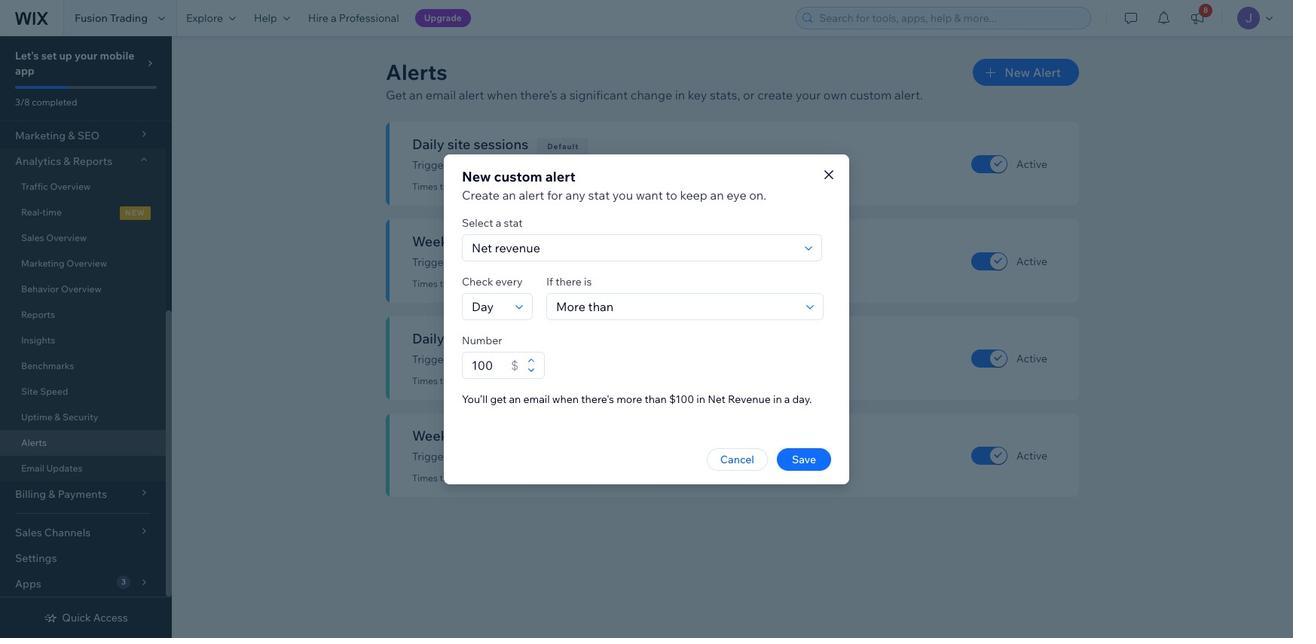 Task type: locate. For each thing, give the bounding box(es) containing it.
new inside new alert button
[[1005, 65, 1030, 80]]

a inside 'alerts get an email alert when there's a significant change in key stats, or create your own custom alert.'
[[560, 87, 567, 102]]

settings link
[[0, 546, 166, 571]]

Select a stat field
[[467, 235, 800, 260]]

sales for weekly
[[495, 427, 527, 445]]

1 horizontal spatial email
[[523, 392, 550, 406]]

1 never from the top
[[484, 181, 507, 192]]

daily
[[556, 158, 579, 172], [556, 353, 579, 366]]

2 triggered: from the top
[[440, 278, 482, 289]]

significant for weekly site sessions
[[453, 255, 504, 269]]

triggered
[[509, 181, 549, 192], [509, 278, 549, 289], [509, 375, 549, 387], [509, 473, 549, 484]]

reports
[[73, 155, 112, 168], [21, 309, 55, 320]]

trading
[[110, 11, 148, 25]]

1 vertical spatial default
[[562, 239, 594, 249]]

never up select a stat
[[484, 181, 507, 192]]

1 vertical spatial new
[[462, 168, 491, 185]]

is
[[584, 275, 592, 288]]

0 vertical spatial daily
[[556, 158, 579, 172]]

triggered: up check every field
[[440, 278, 482, 289]]

significant down daily site sessions
[[453, 158, 504, 172]]

0 horizontal spatial reports
[[21, 309, 55, 320]]

day.
[[793, 392, 812, 406]]

sales. down more
[[617, 450, 645, 464]]

a right hire
[[331, 11, 337, 25]]

if there is
[[546, 275, 592, 288]]

2 active from the top
[[1017, 254, 1048, 268]]

0 vertical spatial daily
[[412, 136, 444, 153]]

never
[[484, 181, 507, 192], [484, 278, 507, 289], [484, 375, 507, 387], [484, 473, 507, 484]]

0 horizontal spatial email
[[426, 87, 456, 102]]

daily for daily total sales
[[412, 330, 444, 347]]

1 horizontal spatial when
[[552, 392, 579, 406]]

hire
[[308, 11, 329, 25]]

save button
[[777, 448, 831, 471]]

2 trigger: from the top
[[412, 255, 450, 269]]

sales
[[480, 330, 512, 347], [495, 427, 527, 445]]

1 horizontal spatial alerts
[[386, 59, 448, 85]]

overview for marketing overview
[[67, 258, 107, 269]]

sessions up trigger: significant change in daily site sessions.
[[474, 136, 528, 153]]

keep
[[680, 187, 708, 202]]

0 vertical spatial stat
[[588, 187, 610, 202]]

fusion
[[75, 11, 108, 25]]

0 horizontal spatial your
[[75, 49, 97, 63]]

never up get
[[484, 375, 507, 387]]

1 triggered from the top
[[509, 181, 549, 192]]

net
[[708, 392, 726, 406]]

1 horizontal spatial &
[[64, 155, 71, 168]]

uptime & security link
[[0, 405, 166, 430]]

triggered down trigger: significant change in daily site sessions.
[[509, 181, 549, 192]]

default
[[547, 142, 579, 151], [562, 239, 594, 249]]

1 vertical spatial reports
[[21, 309, 55, 320]]

$100
[[669, 392, 694, 406]]

4 trigger: from the top
[[412, 450, 450, 464]]

fusion trading
[[75, 11, 148, 25]]

an
[[409, 87, 423, 102], [502, 187, 516, 202], [710, 187, 724, 202], [509, 392, 521, 406]]

change up every
[[506, 255, 543, 269]]

times triggered: never triggered up you'll in the bottom left of the page
[[412, 375, 549, 387]]

trigger: inside weekly total sales trigger: significant change in weekly total sales.
[[412, 450, 450, 464]]

new inside new custom alert create an alert for any stat you want to keep an eye on.
[[462, 168, 491, 185]]

sales. inside weekly total sales trigger: significant change in weekly total sales.
[[617, 450, 645, 464]]

total down you'll in the bottom left of the page
[[462, 427, 492, 445]]

help button
[[245, 0, 299, 36]]

alert.
[[895, 87, 923, 102]]

times triggered: never triggered for daily total sales
[[412, 375, 549, 387]]

overview down sales overview link
[[67, 258, 107, 269]]

active for daily total sales
[[1017, 352, 1048, 365]]

& inside 'dropdown button'
[[64, 155, 71, 168]]

custom up create in the top of the page
[[494, 168, 542, 185]]

when left there's
[[487, 87, 517, 102]]

on.
[[749, 187, 767, 202]]

1 horizontal spatial alert
[[519, 187, 544, 202]]

0 vertical spatial alerts
[[386, 59, 448, 85]]

site speed
[[21, 386, 68, 397]]

0 horizontal spatial custom
[[494, 168, 542, 185]]

change up get
[[506, 353, 543, 366]]

&
[[64, 155, 71, 168], [54, 412, 60, 423]]

stat right select
[[504, 216, 523, 229]]

you'll
[[462, 392, 488, 406]]

2 never from the top
[[484, 278, 507, 289]]

3 active from the top
[[1017, 352, 1048, 365]]

8 button
[[1181, 0, 1214, 36]]

email
[[21, 463, 44, 474]]

alerts for alerts get an email alert when there's a significant change in key stats, or create your own custom alert.
[[386, 59, 448, 85]]

custom inside new custom alert create an alert for any stat you want to keep an eye on.
[[494, 168, 542, 185]]

sales down get
[[495, 427, 527, 445]]

daily up any
[[556, 158, 579, 172]]

weekly
[[412, 233, 459, 250], [412, 427, 459, 445]]

your inside 'alerts get an email alert when there's a significant change in key stats, or create your own custom alert.'
[[796, 87, 821, 102]]

you
[[613, 187, 633, 202]]

behavior
[[21, 283, 59, 295]]

a right select
[[496, 216, 501, 229]]

triggered down $
[[509, 375, 549, 387]]

active
[[1017, 157, 1048, 171], [1017, 254, 1048, 268], [1017, 352, 1048, 365], [1017, 449, 1048, 462]]

1 horizontal spatial stat
[[588, 187, 610, 202]]

new up create in the top of the page
[[462, 168, 491, 185]]

sessions. up if there is field
[[613, 255, 657, 269]]

3/8
[[15, 96, 30, 108]]

triggered: down weekly total sales trigger: significant change in weekly total sales.
[[440, 473, 482, 484]]

0 vertical spatial your
[[75, 49, 97, 63]]

& up traffic overview
[[64, 155, 71, 168]]

0 vertical spatial &
[[64, 155, 71, 168]]

2 horizontal spatial alert
[[545, 168, 576, 185]]

triggered: up select
[[440, 181, 482, 192]]

when left 'there's'
[[552, 392, 579, 406]]

access
[[93, 611, 128, 625]]

0 vertical spatial when
[[487, 87, 517, 102]]

never down weekly total sales trigger: significant change in weekly total sales.
[[484, 473, 507, 484]]

sales. up more
[[606, 353, 634, 366]]

your inside let's set up your mobile app
[[75, 49, 97, 63]]

change
[[631, 87, 672, 102], [506, 158, 543, 172], [506, 255, 543, 269], [506, 353, 543, 366], [506, 450, 543, 464]]

times triggered: never triggered down weekly total sales trigger: significant change in weekly total sales.
[[412, 473, 549, 484]]

new for alert
[[1005, 65, 1030, 80]]

speed
[[40, 386, 68, 397]]

never for daily site sessions
[[484, 181, 507, 192]]

1 vertical spatial sales.
[[617, 450, 645, 464]]

1 horizontal spatial custom
[[850, 87, 892, 102]]

1 triggered: from the top
[[440, 181, 482, 192]]

daily site sessions
[[412, 136, 528, 153]]

1 horizontal spatial new
[[1005, 65, 1030, 80]]

change inside 'alerts get an email alert when there's a significant change in key stats, or create your own custom alert.'
[[631, 87, 672, 102]]

reports inside 'dropdown button'
[[73, 155, 112, 168]]

4 triggered: from the top
[[440, 473, 482, 484]]

custom right the own
[[850, 87, 892, 102]]

overview down analytics & reports
[[50, 181, 91, 192]]

change down daily site sessions
[[506, 158, 543, 172]]

Search for tools, apps, help & more... field
[[815, 8, 1086, 29]]

times triggered: never triggered up check every field
[[412, 278, 549, 289]]

triggered down trigger: significant change in weekly site sessions.
[[509, 278, 549, 289]]

alert left for
[[519, 187, 544, 202]]

2 daily from the top
[[556, 353, 579, 366]]

0 vertical spatial sales.
[[606, 353, 634, 366]]

sessions. for daily site sessions
[[602, 158, 646, 172]]

3 times triggered: never triggered from the top
[[412, 375, 549, 387]]

triggered: for weekly site sessions
[[440, 278, 482, 289]]

alert inside 'alerts get an email alert when there's a significant change in key stats, or create your own custom alert.'
[[459, 87, 484, 102]]

significant inside weekly total sales trigger: significant change in weekly total sales.
[[453, 450, 504, 464]]

weekly down 'there's'
[[556, 450, 590, 464]]

0 vertical spatial sessions
[[474, 136, 528, 153]]

active for weekly site sessions
[[1017, 254, 1048, 268]]

1 vertical spatial email
[[523, 392, 550, 406]]

check
[[462, 275, 493, 288]]

1 vertical spatial alert
[[545, 168, 576, 185]]

alert
[[459, 87, 484, 102], [545, 168, 576, 185], [519, 187, 544, 202]]

alerts inside the sidebar element
[[21, 437, 47, 448]]

sales inside weekly total sales trigger: significant change in weekly total sales.
[[495, 427, 527, 445]]

triggered: for daily total sales
[[440, 375, 482, 387]]

uptime
[[21, 412, 52, 423]]

3 triggered from the top
[[509, 375, 549, 387]]

significant up the check
[[453, 255, 504, 269]]

overview down marketing overview link
[[61, 283, 102, 295]]

in
[[675, 87, 685, 102], [545, 158, 554, 172], [545, 255, 554, 269], [545, 353, 554, 366], [697, 392, 705, 406], [773, 392, 782, 406], [545, 450, 554, 464]]

1 weekly from the top
[[412, 233, 459, 250]]

0 horizontal spatial when
[[487, 87, 517, 102]]

0 vertical spatial weekly
[[412, 233, 459, 250]]

alert up daily site sessions
[[459, 87, 484, 102]]

total down 'there's'
[[593, 450, 615, 464]]

2 daily from the top
[[412, 330, 444, 347]]

2 times triggered: never triggered from the top
[[412, 278, 549, 289]]

trigger: significant change in daily total sales.
[[412, 353, 634, 366]]

times triggered: never triggered for weekly site sessions
[[412, 278, 549, 289]]

sessions for daily site sessions
[[474, 136, 528, 153]]

significant down you'll in the bottom left of the page
[[453, 450, 504, 464]]

behavior overview link
[[0, 277, 166, 302]]

any
[[566, 187, 586, 202]]

3 trigger: from the top
[[412, 353, 450, 366]]

weekly up if there is
[[556, 255, 590, 269]]

change down get
[[506, 450, 543, 464]]

weekly
[[556, 255, 590, 269], [556, 450, 590, 464]]

1 horizontal spatial reports
[[73, 155, 112, 168]]

email inside 'alerts get an email alert when there's a significant change in key stats, or create your own custom alert.'
[[426, 87, 456, 102]]

let's set up your mobile app
[[15, 49, 134, 78]]

1 vertical spatial custom
[[494, 168, 542, 185]]

4 times from the top
[[412, 473, 438, 484]]

sessions. up the 'you'
[[602, 158, 646, 172]]

& right "uptime"
[[54, 412, 60, 423]]

0 vertical spatial alert
[[459, 87, 484, 102]]

default up if there is
[[562, 239, 594, 249]]

custom
[[850, 87, 892, 102], [494, 168, 542, 185]]

1 vertical spatial daily
[[412, 330, 444, 347]]

& for uptime
[[54, 412, 60, 423]]

triggered: up you'll in the bottom left of the page
[[440, 375, 482, 387]]

quick
[[62, 611, 91, 625]]

more
[[617, 392, 642, 406]]

alert up for
[[545, 168, 576, 185]]

email updates
[[21, 463, 83, 474]]

8
[[1204, 5, 1208, 15]]

new left alert
[[1005, 65, 1030, 80]]

0 vertical spatial sessions.
[[602, 158, 646, 172]]

0 horizontal spatial stat
[[504, 216, 523, 229]]

sessions up trigger: significant change in weekly site sessions.
[[489, 233, 543, 250]]

3 triggered: from the top
[[440, 375, 482, 387]]

cancel button
[[707, 448, 768, 471]]

weekly inside weekly total sales trigger: significant change in weekly total sales.
[[556, 450, 590, 464]]

0 vertical spatial reports
[[73, 155, 112, 168]]

0 vertical spatial new
[[1005, 65, 1030, 80]]

1 vertical spatial alerts
[[21, 437, 47, 448]]

significant right there's
[[569, 87, 628, 102]]

Number text field
[[467, 352, 506, 378]]

alerts up get
[[386, 59, 448, 85]]

alerts link
[[0, 430, 166, 456]]

change inside weekly total sales trigger: significant change in weekly total sales.
[[506, 450, 543, 464]]

0 horizontal spatial alerts
[[21, 437, 47, 448]]

times triggered: never triggered up select
[[412, 181, 549, 192]]

2 times from the top
[[412, 278, 438, 289]]

weekly inside weekly total sales trigger: significant change in weekly total sales.
[[412, 427, 459, 445]]

sales.
[[606, 353, 634, 366], [617, 450, 645, 464]]

1 vertical spatial sessions
[[489, 233, 543, 250]]

0 horizontal spatial alert
[[459, 87, 484, 102]]

sales up number text box
[[480, 330, 512, 347]]

0 vertical spatial sales
[[480, 330, 512, 347]]

upgrade button
[[415, 9, 471, 27]]

reports up insights
[[21, 309, 55, 320]]

1 times from the top
[[412, 181, 438, 192]]

1 vertical spatial when
[[552, 392, 579, 406]]

stat right any
[[588, 187, 610, 202]]

sales overview link
[[0, 225, 166, 251]]

0 vertical spatial email
[[426, 87, 456, 102]]

1 vertical spatial &
[[54, 412, 60, 423]]

daily right $
[[556, 353, 579, 366]]

stat inside new custom alert create an alert for any stat you want to keep an eye on.
[[588, 187, 610, 202]]

1 vertical spatial weekly
[[556, 450, 590, 464]]

3 never from the top
[[484, 375, 507, 387]]

traffic overview link
[[0, 174, 166, 200]]

alerts up email
[[21, 437, 47, 448]]

a right there's
[[560, 87, 567, 102]]

select a stat
[[462, 216, 523, 229]]

0 vertical spatial default
[[547, 142, 579, 151]]

times for weekly site sessions
[[412, 278, 438, 289]]

0 horizontal spatial &
[[54, 412, 60, 423]]

1 daily from the top
[[412, 136, 444, 153]]

1 vertical spatial sales
[[495, 427, 527, 445]]

triggered for weekly site sessions
[[509, 278, 549, 289]]

sales for daily
[[480, 330, 512, 347]]

significant down number
[[453, 353, 504, 366]]

times for daily site sessions
[[412, 181, 438, 192]]

1 active from the top
[[1017, 157, 1048, 171]]

your right up
[[75, 49, 97, 63]]

3 times from the top
[[412, 375, 438, 387]]

alerts inside 'alerts get an email alert when there's a significant change in key stats, or create your own custom alert.'
[[386, 59, 448, 85]]

insights
[[21, 335, 55, 346]]

2 weekly from the top
[[412, 427, 459, 445]]

times triggered: never triggered
[[412, 181, 549, 192], [412, 278, 549, 289], [412, 375, 549, 387], [412, 473, 549, 484]]

1 trigger: from the top
[[412, 158, 450, 172]]

1 horizontal spatial your
[[796, 87, 821, 102]]

0 vertical spatial weekly
[[556, 255, 590, 269]]

security
[[62, 412, 98, 423]]

1 vertical spatial sessions.
[[613, 255, 657, 269]]

0 vertical spatial custom
[[850, 87, 892, 102]]

1 vertical spatial weekly
[[412, 427, 459, 445]]

your left the own
[[796, 87, 821, 102]]

reports up traffic overview link
[[73, 155, 112, 168]]

a
[[331, 11, 337, 25], [560, 87, 567, 102], [496, 216, 501, 229], [784, 392, 790, 406]]

1 vertical spatial your
[[796, 87, 821, 102]]

daily
[[412, 136, 444, 153], [412, 330, 444, 347]]

1 vertical spatial daily
[[556, 353, 579, 366]]

new
[[1005, 65, 1030, 80], [462, 168, 491, 185]]

triggered down weekly total sales trigger: significant change in weekly total sales.
[[509, 473, 549, 484]]

2 weekly from the top
[[556, 450, 590, 464]]

alerts get an email alert when there's a significant change in key stats, or create your own custom alert.
[[386, 59, 923, 102]]

triggered:
[[440, 181, 482, 192], [440, 278, 482, 289], [440, 375, 482, 387], [440, 473, 482, 484]]

default up trigger: significant change in daily site sessions.
[[547, 142, 579, 151]]

overview up marketing overview
[[46, 232, 87, 243]]

custom inside 'alerts get an email alert when there's a significant change in key stats, or create your own custom alert.'
[[850, 87, 892, 102]]

sessions. for weekly site sessions
[[613, 255, 657, 269]]

create
[[462, 187, 500, 202]]

change for weekly site sessions
[[506, 255, 543, 269]]

If there is field
[[552, 294, 802, 319]]

weekly total sales trigger: significant change in weekly total sales.
[[412, 427, 645, 464]]

1 daily from the top
[[556, 158, 579, 172]]

never up check every field
[[484, 278, 507, 289]]

2 triggered from the top
[[509, 278, 549, 289]]

alert
[[1033, 65, 1061, 80]]

stat
[[588, 187, 610, 202], [504, 216, 523, 229]]

0 horizontal spatial new
[[462, 168, 491, 185]]

upgrade
[[424, 12, 462, 23]]

1 times triggered: never triggered from the top
[[412, 181, 549, 192]]

change left the key at the top right of the page
[[631, 87, 672, 102]]

for
[[547, 187, 563, 202]]



Task type: vqa. For each thing, say whether or not it's contained in the screenshot.
Search... field
no



Task type: describe. For each thing, give the bounding box(es) containing it.
new alert button
[[973, 59, 1079, 86]]

email for you'll
[[523, 392, 550, 406]]

times for daily total sales
[[412, 375, 438, 387]]

there's
[[581, 392, 614, 406]]

significant for daily total sales
[[453, 353, 504, 366]]

own
[[824, 87, 847, 102]]

daily total sales
[[412, 330, 512, 347]]

number
[[462, 333, 502, 347]]

app
[[15, 64, 35, 78]]

trigger: for daily site sessions
[[412, 158, 450, 172]]

hire a professional
[[308, 11, 399, 25]]

completed
[[32, 96, 77, 108]]

eye
[[727, 187, 747, 202]]

4 triggered from the top
[[509, 473, 549, 484]]

traffic overview
[[21, 181, 91, 192]]

default for daily site sessions
[[547, 142, 579, 151]]

times triggered: never triggered for daily site sessions
[[412, 181, 549, 192]]

benchmarks link
[[0, 353, 166, 379]]

new alert
[[1005, 65, 1061, 80]]

trigger: for daily total sales
[[412, 353, 450, 366]]

total up number text box
[[447, 330, 477, 347]]

get
[[490, 392, 507, 406]]

sales overview
[[21, 232, 87, 243]]

new custom alert create an alert for any stat you want to keep an eye on.
[[462, 168, 767, 202]]

settings
[[15, 552, 57, 565]]

2 vertical spatial alert
[[519, 187, 544, 202]]

triggered for daily total sales
[[509, 375, 549, 387]]

let's
[[15, 49, 39, 63]]

analytics
[[15, 155, 61, 168]]

triggered for daily site sessions
[[509, 181, 549, 192]]

there
[[556, 275, 582, 288]]

uptime & security
[[21, 412, 98, 423]]

total up 'there's'
[[582, 353, 604, 366]]

alerts for alerts
[[21, 437, 47, 448]]

overview for behavior overview
[[61, 283, 102, 295]]

an inside 'alerts get an email alert when there's a significant change in key stats, or create your own custom alert.'
[[409, 87, 423, 102]]

analytics & reports
[[15, 155, 112, 168]]

4 times triggered: never triggered from the top
[[412, 473, 549, 484]]

change for daily site sessions
[[506, 158, 543, 172]]

up
[[59, 49, 72, 63]]

trigger: significant change in daily site sessions.
[[412, 158, 646, 172]]

marketing overview
[[21, 258, 107, 269]]

new for custom
[[462, 168, 491, 185]]

than
[[645, 392, 667, 406]]

new
[[125, 208, 145, 218]]

revenue
[[728, 392, 771, 406]]

when inside 'alerts get an email alert when there's a significant change in key stats, or create your own custom alert.'
[[487, 87, 517, 102]]

1 weekly from the top
[[556, 255, 590, 269]]

weekly site sessions
[[412, 233, 543, 250]]

real-
[[21, 207, 42, 218]]

a left day.
[[784, 392, 790, 406]]

explore
[[186, 11, 223, 25]]

updates
[[46, 463, 83, 474]]

trigger: for weekly site sessions
[[412, 255, 450, 269]]

Check every field
[[467, 294, 511, 319]]

create
[[758, 87, 793, 102]]

professional
[[339, 11, 399, 25]]

email updates link
[[0, 456, 166, 482]]

weekly for weekly total sales trigger: significant change in weekly total sales.
[[412, 427, 459, 445]]

daily for daily site sessions
[[412, 136, 444, 153]]

time
[[42, 207, 62, 218]]

overview for traffic overview
[[50, 181, 91, 192]]

traffic
[[21, 181, 48, 192]]

sidebar element
[[0, 0, 172, 638]]

set
[[41, 49, 57, 63]]

help
[[254, 11, 277, 25]]

never for daily total sales
[[484, 375, 507, 387]]

significant for daily site sessions
[[453, 158, 504, 172]]

site
[[21, 386, 38, 397]]

email for alerts
[[426, 87, 456, 102]]

never for weekly site sessions
[[484, 278, 507, 289]]

you'll get an email when there's more than $100 in net revenue in a day.
[[462, 392, 812, 406]]

sessions for weekly site sessions
[[489, 233, 543, 250]]

daily for sales
[[556, 353, 579, 366]]

get
[[386, 87, 407, 102]]

sales
[[21, 232, 44, 243]]

if
[[546, 275, 553, 288]]

3/8 completed
[[15, 96, 77, 108]]

benchmarks
[[21, 360, 74, 372]]

marketing
[[21, 258, 65, 269]]

daily for sessions
[[556, 158, 579, 172]]

overview for sales overview
[[46, 232, 87, 243]]

active for daily site sessions
[[1017, 157, 1048, 171]]

to
[[666, 187, 677, 202]]

weekly for weekly site sessions
[[412, 233, 459, 250]]

4 never from the top
[[484, 473, 507, 484]]

real-time
[[21, 207, 62, 218]]

every
[[496, 275, 523, 288]]

in inside weekly total sales trigger: significant change in weekly total sales.
[[545, 450, 554, 464]]

& for analytics
[[64, 155, 71, 168]]

quick access
[[62, 611, 128, 625]]

there's
[[520, 87, 558, 102]]

change for daily total sales
[[506, 353, 543, 366]]

4 active from the top
[[1017, 449, 1048, 462]]

reports link
[[0, 302, 166, 328]]

$
[[511, 358, 519, 373]]

select
[[462, 216, 493, 229]]

quick access button
[[44, 611, 128, 625]]

significant inside 'alerts get an email alert when there's a significant change in key stats, or create your own custom alert.'
[[569, 87, 628, 102]]

cancel
[[720, 453, 754, 466]]

behavior overview
[[21, 283, 102, 295]]

triggered: for daily site sessions
[[440, 181, 482, 192]]

or
[[743, 87, 755, 102]]

mobile
[[100, 49, 134, 63]]

stats,
[[710, 87, 740, 102]]

key
[[688, 87, 707, 102]]

in inside 'alerts get an email alert when there's a significant change in key stats, or create your own custom alert.'
[[675, 87, 685, 102]]

default for weekly site sessions
[[562, 239, 594, 249]]

1 vertical spatial stat
[[504, 216, 523, 229]]

hire a professional link
[[299, 0, 408, 36]]

want
[[636, 187, 663, 202]]

save
[[792, 453, 816, 466]]



